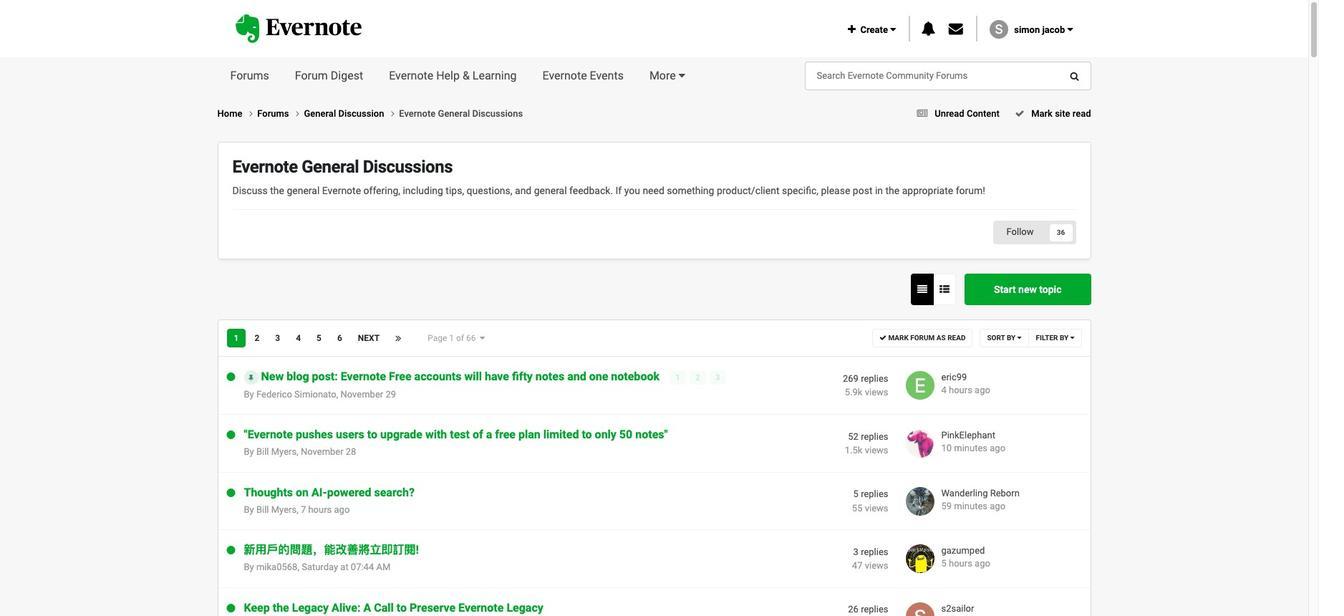 Task type: vqa. For each thing, say whether or not it's contained in the screenshot.


Task type: describe. For each thing, give the bounding box(es) containing it.
7
[[301, 504, 306, 515]]

caret down image for simon jacob
[[1068, 24, 1074, 34]]

plus image
[[848, 24, 856, 34]]

go to first unread post image for bill myers
[[227, 488, 235, 498]]

0 horizontal spatial discussions
[[363, 157, 453, 177]]

users
[[336, 428, 365, 442]]

evernote down evernote help & learning link on the left top
[[399, 108, 436, 119]]

please
[[822, 185, 851, 196]]

evernote help & learning
[[389, 69, 517, 82]]

1 vertical spatial forums
[[257, 108, 292, 119]]

mika0568
[[257, 562, 298, 573]]

evernote left offering,
[[322, 185, 361, 196]]

5 inside gazumped 5 hours ago
[[942, 558, 947, 569]]

keep the legacy alive: a call to preserve evernote legacy
[[244, 601, 544, 615]]

mark forum as read link
[[873, 329, 973, 347]]

10
[[942, 443, 952, 454]]

0 vertical spatial 1 link
[[227, 329, 246, 347]]

topic
[[1040, 284, 1062, 295]]

if
[[616, 185, 622, 196]]

post:
[[312, 370, 338, 383]]

evernote up 29
[[341, 370, 386, 383]]

the for discuss the general evernote offering, including tips, questions, and general feedback. if you need something product/client specific, please post in the appropriate forum!
[[270, 185, 284, 196]]

specific,
[[782, 185, 819, 196]]

47
[[853, 560, 863, 571]]

5 replies from the top
[[861, 604, 889, 615]]

5 hours ago link
[[942, 558, 991, 569]]

check image for mark forum as read
[[880, 334, 887, 341]]

test
[[450, 428, 470, 442]]

page 1 of 66
[[428, 333, 480, 343]]

sort by link
[[981, 329, 1029, 347]]

2 legacy from the left
[[507, 601, 544, 615]]

66
[[466, 333, 476, 343]]

2 general from the left
[[534, 185, 567, 196]]

5 for 5 replies 55 views
[[854, 489, 859, 499]]

home link
[[217, 107, 257, 121]]

more
[[650, 69, 676, 82]]

filter by link
[[1029, 329, 1082, 347]]

ago inside wanderling reborn 59 minutes ago
[[991, 501, 1006, 511]]

sort by
[[988, 334, 1018, 342]]

pinkelephant
[[942, 430, 996, 441]]

notifications image
[[922, 22, 936, 36]]

26
[[849, 604, 859, 615]]

2 link for new blog post: evernote free accounts will have fifty notes and one notebook 'link' in the bottom of the page 3 link
[[690, 370, 706, 385]]

bill inside thoughts on ai-powered search? by bill myers , 7 hours ago
[[257, 504, 269, 515]]

mark for site
[[1032, 108, 1053, 119]]

plan
[[519, 428, 541, 442]]

36 link
[[1050, 224, 1073, 241]]

start new topic link
[[965, 274, 1092, 305]]

preserve
[[410, 601, 456, 615]]

evernote events
[[543, 69, 624, 82]]

pinkelephant image
[[906, 429, 935, 458]]

evernote left events
[[543, 69, 587, 82]]

caret down image for filter by
[[1071, 334, 1075, 341]]

by federico simionato , november 29
[[244, 389, 396, 400]]

follow
[[1007, 227, 1034, 238]]

tips,
[[446, 185, 464, 196]]

november inside "evernote pushes users to upgrade with test of a free plan limited to only 50 notes" by bill myers , november 28
[[301, 447, 344, 457]]

evernote help & learning link
[[376, 57, 530, 95]]

s2sailor link
[[942, 603, 975, 614]]

free
[[389, 370, 412, 383]]

mark site read link
[[1011, 108, 1092, 119]]

, inside 新用戶的問題，能改善將立即訂閱! by mika0568 , saturday at 07:44  am
[[298, 562, 300, 573]]

notes"
[[636, 428, 668, 442]]

1 for the bottommost 1 link
[[676, 372, 681, 382]]

content
[[967, 108, 1000, 119]]

ago for eric99 4 hours ago
[[975, 385, 991, 396]]

caret down image for more
[[679, 70, 686, 81]]

2 for new blog post: evernote free accounts will have fifty notes and one notebook 'link' in the bottom of the page 3 link's 2 link
[[696, 372, 701, 382]]

minutes inside the pinkelephant 10 minutes ago
[[955, 443, 988, 454]]

unread content
[[935, 108, 1000, 119]]

4 link
[[289, 329, 308, 347]]

appropriate
[[903, 185, 954, 196]]

5.9k
[[845, 387, 863, 398]]

views for "evernote pushes users to upgrade with test of a free plan limited to only 50 notes"
[[865, 445, 889, 456]]

go to first unread post image for "evernote pushes users to upgrade with test of a free plan limited to only 50 notes"
[[227, 430, 235, 440]]

reborn
[[991, 488, 1020, 498]]

3 inside 3 replies 47 views
[[854, 546, 859, 557]]

07:44
[[351, 562, 374, 573]]

eric99
[[942, 372, 968, 383]]

search image
[[1071, 71, 1080, 81]]

upgrade
[[381, 428, 423, 442]]

notebook
[[611, 370, 660, 383]]

accounts
[[415, 370, 462, 383]]

4 hours ago link
[[942, 385, 991, 396]]

replies for thoughts on ai-powered search?
[[861, 489, 889, 499]]

wanderling reborn image
[[906, 487, 935, 516]]

1 for 1 link to the top
[[234, 333, 239, 343]]

5 for 5
[[317, 333, 322, 343]]

eric99 4 hours ago
[[942, 372, 991, 396]]

wanderling
[[942, 488, 989, 498]]

views inside 269 replies 5.9k views
[[865, 387, 889, 398]]

something
[[667, 185, 715, 196]]

2 horizontal spatial to
[[582, 428, 592, 442]]

5 replies 55 views
[[853, 489, 889, 513]]

page
[[428, 333, 447, 343]]

eric99 image
[[906, 371, 935, 400]]

events
[[590, 69, 624, 82]]

mark forum as read
[[887, 334, 966, 342]]

go to first unread post image for 新用戶的問題，能改善將立即訂閱!
[[227, 546, 235, 556]]

pinkelephant link
[[942, 430, 996, 441]]

by right sort
[[1008, 334, 1016, 342]]

mark for forum
[[889, 334, 909, 342]]

&
[[463, 69, 470, 82]]

0 vertical spatial of
[[456, 333, 464, 343]]

follow link
[[994, 222, 1047, 243]]

page 1 of 66 link
[[421, 329, 492, 347]]

go to first unread post image for federico simionato
[[227, 372, 235, 382]]

the for keep the legacy alive: a call to preserve evernote legacy
[[273, 601, 289, 615]]

create
[[856, 24, 891, 35]]

forum
[[911, 334, 935, 342]]

last page image
[[396, 333, 401, 343]]

59
[[942, 501, 952, 511]]

simon jacob
[[1015, 24, 1068, 35]]

5 link
[[310, 329, 329, 347]]

0 vertical spatial evernote general discussions
[[399, 108, 523, 119]]

general discussion
[[304, 108, 387, 119]]

4 inside "link"
[[296, 333, 301, 343]]

you
[[625, 185, 641, 196]]

1 vertical spatial 1 link
[[670, 370, 686, 385]]

by inside thoughts on ai-powered search? by bill myers , 7 hours ago
[[244, 504, 254, 515]]

26 replies
[[849, 604, 889, 615]]

bill inside "evernote pushes users to upgrade with test of a free plan limited to only 50 notes" by bill myers , november 28
[[257, 447, 269, 457]]

one
[[590, 370, 609, 383]]

Search search field
[[806, 62, 988, 90]]

only
[[595, 428, 617, 442]]

2 for mark forum as read link 3 link 2 link
[[255, 333, 260, 343]]

269
[[843, 373, 859, 384]]

angle right image
[[296, 109, 300, 118]]

views for thoughts on ai-powered search?
[[865, 503, 889, 513]]

simon jacob image
[[990, 20, 1009, 39]]

bill myers link for thoughts
[[257, 504, 297, 515]]

limited
[[544, 428, 579, 442]]

3 link for new blog post: evernote free accounts will have fifty notes and one notebook 'link' in the bottom of the page
[[710, 370, 726, 385]]

newspaper o image
[[918, 109, 928, 118]]

1 legacy from the left
[[292, 601, 329, 615]]

269 replies 5.9k views
[[843, 373, 889, 398]]

52
[[849, 431, 859, 442]]

check image for mark site read
[[1016, 109, 1025, 118]]

, down post:
[[337, 389, 338, 400]]

as
[[937, 334, 946, 342]]



Task type: locate. For each thing, give the bounding box(es) containing it.
2 minutes from the top
[[955, 501, 988, 511]]

"evernote
[[244, 428, 293, 442]]

2 vertical spatial 5
[[942, 558, 947, 569]]

simon
[[1015, 24, 1041, 35]]

ago down powered at bottom
[[334, 504, 350, 515]]

start new topic
[[995, 284, 1062, 295]]

1 views from the top
[[865, 387, 889, 398]]

bill down thoughts
[[257, 504, 269, 515]]

1 horizontal spatial 3
[[716, 372, 721, 382]]

1 vertical spatial of
[[473, 428, 484, 442]]

1 vertical spatial mark
[[889, 334, 909, 342]]

29
[[386, 389, 396, 400]]

views inside 52 replies 1.5k views
[[865, 445, 889, 456]]

1 vertical spatial caret down image
[[679, 70, 686, 81]]

discuss
[[233, 185, 268, 196]]

a
[[486, 428, 493, 442]]

minutes down pinkelephant link
[[955, 443, 988, 454]]

1 left 4 "link"
[[234, 333, 239, 343]]

read
[[1073, 108, 1092, 119], [948, 334, 966, 342]]

caret down image left notifications icon
[[891, 24, 897, 34]]

by down ""evernote" at the left bottom
[[244, 447, 254, 457]]

read right site
[[1073, 108, 1092, 119]]

0 horizontal spatial 4
[[296, 333, 301, 343]]

by
[[1008, 334, 1016, 342], [1061, 334, 1069, 342], [244, 389, 254, 400], [244, 447, 254, 457], [244, 504, 254, 515], [244, 562, 254, 573]]

4 inside eric99 4 hours ago
[[942, 385, 947, 396]]

bill down ""evernote" at the left bottom
[[257, 447, 269, 457]]

0 horizontal spatial general
[[287, 185, 320, 196]]

and left one
[[568, 370, 587, 383]]

1 vertical spatial november
[[301, 447, 344, 457]]

1 vertical spatial hours
[[308, 504, 332, 515]]

angle right image right discussion
[[391, 109, 395, 118]]

5 inside the 5 replies 55 views
[[854, 489, 859, 499]]

1 horizontal spatial 2
[[696, 372, 701, 382]]

1 go to first unread post image from the top
[[227, 430, 235, 440]]

with
[[426, 428, 447, 442]]

angle right image for general discussion
[[391, 109, 395, 118]]

angle right image for home
[[249, 109, 253, 118]]

ago down gazumped
[[975, 558, 991, 569]]

0 vertical spatial bill myers link
[[257, 447, 297, 457]]

1 bill myers link from the top
[[257, 447, 297, 457]]

caret down image right more
[[679, 70, 686, 81]]

4 left 5 link
[[296, 333, 301, 343]]

replies inside 52 replies 1.5k views
[[861, 431, 889, 442]]

6
[[337, 333, 342, 343]]

1 horizontal spatial to
[[397, 601, 407, 615]]

discussions down the learning
[[473, 108, 523, 119]]

1 vertical spatial go to first unread post image
[[227, 488, 235, 498]]

caret down image right 66
[[480, 334, 485, 342]]

0 horizontal spatial angle right image
[[249, 109, 253, 118]]

1 general from the left
[[287, 185, 320, 196]]

2 replies from the top
[[861, 431, 889, 442]]

check image right content
[[1016, 109, 1025, 118]]

1 vertical spatial and
[[568, 370, 587, 383]]

2 horizontal spatial 5
[[942, 558, 947, 569]]

in
[[876, 185, 884, 196]]

caret down image inside sort by link
[[1018, 334, 1022, 341]]

4 replies from the top
[[861, 546, 889, 557]]

gazumped
[[942, 545, 986, 556]]

myers down ""evernote" at the left bottom
[[271, 447, 297, 457]]

forums up home link
[[230, 69, 269, 82]]

3 replies from the top
[[861, 489, 889, 499]]

"evernote pushes users to upgrade with test of a free plan limited to only 50 notes" by bill myers , november 28
[[244, 428, 668, 457]]

evernote right preserve on the bottom of the page
[[459, 601, 504, 615]]

pushes
[[296, 428, 333, 442]]

2 link up the thumb tack image in the bottom of the page
[[248, 329, 267, 347]]

unread content link
[[913, 108, 1000, 119]]

1 go to first unread post image from the top
[[227, 372, 235, 382]]

5 up 55
[[854, 489, 859, 499]]

1 vertical spatial check image
[[880, 334, 887, 341]]

a
[[364, 601, 371, 615]]

myers left 7
[[271, 504, 297, 515]]

0 vertical spatial go to first unread post image
[[227, 430, 235, 440]]

2 link right 'notebook'
[[690, 370, 706, 385]]

bill myers link down ""evernote" at the left bottom
[[257, 447, 297, 457]]

0 horizontal spatial check image
[[880, 334, 887, 341]]

0 vertical spatial discussions
[[473, 108, 523, 119]]

ago down pinkelephant link
[[991, 443, 1006, 454]]

hours down 'eric99'
[[949, 385, 973, 396]]

go to first unread post image left keep
[[227, 603, 235, 613]]

3 views from the top
[[865, 503, 889, 513]]

hours down the gazumped link
[[949, 558, 973, 569]]

questions,
[[467, 185, 513, 196]]

site
[[1056, 108, 1071, 119]]

evernote general discussions
[[399, 108, 523, 119], [233, 157, 453, 177]]

to right "users"
[[367, 428, 378, 442]]

ai-
[[312, 486, 327, 499]]

2 link for mark forum as read link 3 link
[[248, 329, 267, 347]]

2 horizontal spatial 3
[[854, 546, 859, 557]]

2 horizontal spatial 1
[[676, 372, 681, 382]]

hours for 269 replies 5.9k views
[[949, 385, 973, 396]]

ago for gazumped 5 hours ago
[[975, 558, 991, 569]]

2 link
[[248, 329, 267, 347], [690, 370, 706, 385]]

on
[[296, 486, 309, 499]]

including
[[403, 185, 443, 196]]

1 horizontal spatial 4
[[942, 385, 947, 396]]

caret down image inside simon jacob link
[[1068, 24, 1074, 34]]

0 vertical spatial bill
[[257, 447, 269, 457]]

angle right image inside home link
[[249, 109, 253, 118]]

by left mika0568
[[244, 562, 254, 573]]

sort
[[988, 334, 1006, 342]]

1 horizontal spatial mark
[[1032, 108, 1053, 119]]

new blog post: evernote free accounts will have fifty notes and one notebook
[[261, 370, 663, 383]]

10 minutes ago link
[[942, 443, 1006, 454]]

general
[[304, 108, 336, 119], [438, 108, 470, 119], [302, 157, 359, 177]]

need
[[643, 185, 665, 196]]

2 bill myers link from the top
[[257, 504, 297, 515]]

of inside "evernote pushes users to upgrade with test of a free plan limited to only 50 notes" by bill myers , november 28
[[473, 428, 484, 442]]

caret down image inside page 1 of 66 link
[[480, 334, 485, 342]]

myers
[[271, 447, 297, 457], [271, 504, 297, 515]]

myers inside thoughts on ai-powered search? by bill myers , 7 hours ago
[[271, 504, 297, 515]]

s2sailor
[[942, 603, 975, 614]]

0 horizontal spatial 2 link
[[248, 329, 267, 347]]

forum
[[295, 69, 328, 82]]

start
[[995, 284, 1017, 295]]

1 horizontal spatial legacy
[[507, 601, 544, 615]]

general right angle right image
[[304, 108, 336, 119]]

will
[[465, 370, 482, 383]]

, down pushes at the left bottom of the page
[[297, 447, 299, 457]]

expanded view: show topics with a preview of the post image
[[940, 284, 950, 294]]

2 bill from the top
[[257, 504, 269, 515]]

hours for 3 replies 47 views
[[949, 558, 973, 569]]

check image
[[1016, 109, 1025, 118], [880, 334, 887, 341]]

simionato
[[295, 389, 337, 400]]

forums link up home link
[[217, 57, 282, 95]]

minutes inside wanderling reborn 59 minutes ago
[[955, 501, 988, 511]]

3 go to first unread post image from the top
[[227, 603, 235, 613]]

0 vertical spatial hours
[[949, 385, 973, 396]]

next link
[[351, 329, 387, 347]]

caret down image right sort
[[1018, 334, 1022, 341]]

replies right 52 in the bottom right of the page
[[861, 431, 889, 442]]

0 vertical spatial and
[[515, 185, 532, 196]]

4 down eric99 link
[[942, 385, 947, 396]]

gazumped image
[[906, 545, 935, 573]]

by down thoughts
[[244, 504, 254, 515]]

november down pushes at the left bottom of the page
[[301, 447, 344, 457]]

forum!
[[956, 185, 986, 196]]

forums
[[230, 69, 269, 82], [257, 108, 292, 119]]

check image inside mark forum as read link
[[880, 334, 887, 341]]

1 horizontal spatial check image
[[1016, 109, 1025, 118]]

caret down image
[[891, 24, 897, 34], [480, 334, 485, 342], [1071, 334, 1075, 341]]

1 vertical spatial go to first unread post image
[[227, 546, 235, 556]]

1 vertical spatial forums link
[[257, 107, 304, 121]]

to left only
[[582, 428, 592, 442]]

keep the legacy alive: a call to preserve evernote legacy link
[[244, 601, 544, 615]]

1 vertical spatial 3 link
[[710, 370, 726, 385]]

0 horizontal spatial 5
[[317, 333, 322, 343]]

ago down 'reborn'
[[991, 501, 1006, 511]]

5 down the gazumped link
[[942, 558, 947, 569]]

replies for "evernote pushes users to upgrade with test of a free plan limited to only 50 notes"
[[861, 431, 889, 442]]

0 horizontal spatial and
[[515, 185, 532, 196]]

replies for 新用戶的問題，能改善將立即訂閱!
[[861, 546, 889, 557]]

november left 29
[[341, 389, 384, 400]]

0 horizontal spatial mark
[[889, 334, 909, 342]]

caret down image inside more link
[[679, 70, 686, 81]]

more link
[[637, 57, 699, 95]]

thumb tack image
[[249, 374, 253, 381]]

1 link right 'notebook'
[[670, 370, 686, 385]]

and right questions,
[[515, 185, 532, 196]]

1 vertical spatial minutes
[[955, 501, 988, 511]]

0 vertical spatial 2
[[255, 333, 260, 343]]

0 horizontal spatial read
[[948, 334, 966, 342]]

forums left angle right image
[[257, 108, 292, 119]]

views right 55
[[865, 503, 889, 513]]

check image inside mark site read link
[[1016, 109, 1025, 118]]

1 minutes from the top
[[955, 443, 988, 454]]

hours inside gazumped 5 hours ago
[[949, 558, 973, 569]]

fifty
[[512, 370, 533, 383]]

1 vertical spatial discussions
[[363, 157, 453, 177]]

1 vertical spatial myers
[[271, 504, 297, 515]]

1 vertical spatial bill
[[257, 504, 269, 515]]

go to first unread post image left the thumb tack image in the bottom of the page
[[227, 372, 235, 382]]

2 views from the top
[[865, 445, 889, 456]]

unread
[[935, 108, 965, 119]]

of left 'a'
[[473, 428, 484, 442]]

views right '5.9k'
[[865, 387, 889, 398]]

by inside "evernote pushes users to upgrade with test of a free plan limited to only 50 notes" by bill myers , november 28
[[244, 447, 254, 457]]

0 horizontal spatial 1
[[234, 333, 239, 343]]

replies inside 3 replies 47 views
[[861, 546, 889, 557]]

bill
[[257, 447, 269, 457], [257, 504, 269, 515]]

0 vertical spatial check image
[[1016, 109, 1025, 118]]

messages image
[[949, 22, 964, 36]]

gazumped 5 hours ago
[[942, 545, 991, 569]]

0 vertical spatial 5
[[317, 333, 322, 343]]

home
[[217, 108, 245, 119]]

1 horizontal spatial discussions
[[473, 108, 523, 119]]

1 horizontal spatial read
[[1073, 108, 1092, 119]]

2 horizontal spatial caret down image
[[1068, 24, 1074, 34]]

ago inside thoughts on ai-powered search? by bill myers , 7 hours ago
[[334, 504, 350, 515]]

mark
[[1032, 108, 1053, 119], [889, 334, 909, 342]]

myers inside "evernote pushes users to upgrade with test of a free plan limited to only 50 notes" by bill myers , november 28
[[271, 447, 297, 457]]

0 horizontal spatial legacy
[[292, 601, 329, 615]]

0 horizontal spatial caret down image
[[679, 70, 686, 81]]

0 horizontal spatial 3
[[275, 333, 280, 343]]

,
[[337, 389, 338, 400], [297, 447, 299, 457], [297, 504, 299, 515], [298, 562, 300, 573]]

ago inside eric99 4 hours ago
[[975, 385, 991, 396]]

59 minutes ago link
[[942, 501, 1006, 511]]

2 angle right image from the left
[[391, 109, 395, 118]]

0 vertical spatial caret down image
[[1068, 24, 1074, 34]]

caret down image inside filter by link
[[1071, 334, 1075, 341]]

to right call
[[397, 601, 407, 615]]

replies inside the 5 replies 55 views
[[861, 489, 889, 499]]

1 myers from the top
[[271, 447, 297, 457]]

1.5k
[[845, 445, 863, 456]]

discussion
[[339, 108, 384, 119]]

hours right 7
[[308, 504, 332, 515]]

mark site read
[[1030, 108, 1092, 119]]

2 horizontal spatial caret down image
[[1071, 334, 1075, 341]]

1 vertical spatial 4
[[942, 385, 947, 396]]

evernote left help at the left top
[[389, 69, 434, 82]]

0 horizontal spatial caret down image
[[480, 334, 485, 342]]

angle right image inside general discussion link
[[391, 109, 395, 118]]

views inside 3 replies 47 views
[[865, 560, 889, 571]]

go to first unread post image left thoughts
[[227, 488, 235, 498]]

2 right 'notebook'
[[696, 372, 701, 382]]

replies up 55
[[861, 489, 889, 499]]

views right 1.5k
[[865, 445, 889, 456]]

1 vertical spatial 2
[[696, 372, 701, 382]]

general discussion link
[[304, 107, 399, 121]]

new blog post: evernote free accounts will have fifty notes and one notebook link
[[261, 370, 663, 383]]

1 horizontal spatial caret down image
[[891, 24, 897, 34]]

caret down image for page 1 of 66
[[480, 334, 485, 342]]

ago inside the pinkelephant 10 minutes ago
[[991, 443, 1006, 454]]

read right as
[[948, 334, 966, 342]]

caret down image
[[1068, 24, 1074, 34], [679, 70, 686, 81], [1018, 334, 1022, 341]]

general down evernote help & learning link on the left top
[[438, 108, 470, 119]]

to
[[367, 428, 378, 442], [582, 428, 592, 442], [397, 601, 407, 615]]

2 go to first unread post image from the top
[[227, 488, 235, 498]]

general right "discuss" on the left of page
[[287, 185, 320, 196]]

replies right 269
[[861, 373, 889, 384]]

general left feedback.
[[534, 185, 567, 196]]

thoughts
[[244, 486, 293, 499]]

3 link for mark forum as read link
[[268, 329, 287, 347]]

0 vertical spatial forums link
[[217, 57, 282, 95]]

0 vertical spatial 3 link
[[268, 329, 287, 347]]

2 vertical spatial 3
[[854, 546, 859, 557]]

caret down image inside 'create' link
[[891, 24, 897, 34]]

condensed view: show topics as a list image
[[918, 284, 928, 294]]

1 horizontal spatial 5
[[854, 489, 859, 499]]

go to first unread post image
[[227, 430, 235, 440], [227, 546, 235, 556]]

angle right image
[[249, 109, 253, 118], [391, 109, 395, 118]]

views right 47
[[865, 560, 889, 571]]

1 horizontal spatial general
[[534, 185, 567, 196]]

views for 新用戶的問題，能改善將立即訂閱!
[[865, 560, 889, 571]]

1 replies from the top
[[861, 373, 889, 384]]

general down general discussion
[[302, 157, 359, 177]]

the right "discuss" on the left of page
[[270, 185, 284, 196]]

1 bill from the top
[[257, 447, 269, 457]]

, inside thoughts on ai-powered search? by bill myers , 7 hours ago
[[297, 504, 299, 515]]

views inside the 5 replies 55 views
[[865, 503, 889, 513]]

evernote user forum image
[[235, 15, 362, 43]]

1 right 'notebook'
[[676, 372, 681, 382]]

hours inside thoughts on ai-powered search? by bill myers , 7 hours ago
[[308, 504, 332, 515]]

, left saturday
[[298, 562, 300, 573]]

1 horizontal spatial caret down image
[[1018, 334, 1022, 341]]

4 views from the top
[[865, 560, 889, 571]]

1 horizontal spatial 1
[[449, 333, 454, 343]]

filter
[[1037, 334, 1059, 342]]

ago up pinkelephant link
[[975, 385, 991, 396]]

new
[[1019, 284, 1037, 295]]

go to first unread post image
[[227, 372, 235, 382], [227, 488, 235, 498], [227, 603, 235, 613]]

the right keep
[[273, 601, 289, 615]]

replies right 26
[[861, 604, 889, 615]]

replies inside 269 replies 5.9k views
[[861, 373, 889, 384]]

3 link
[[268, 329, 287, 347], [710, 370, 726, 385]]

ago inside gazumped 5 hours ago
[[975, 558, 991, 569]]

mark left forum
[[889, 334, 909, 342]]

by down the thumb tack image in the bottom of the page
[[244, 389, 254, 400]]

mika0568 link
[[257, 562, 298, 573]]

0 vertical spatial forums
[[230, 69, 269, 82]]

federico simionato link
[[257, 389, 337, 400]]

feedback.
[[570, 185, 613, 196]]

caret down image for sort by
[[1018, 334, 1022, 341]]

1 vertical spatial bill myers link
[[257, 504, 297, 515]]

1 vertical spatial 3
[[716, 372, 721, 382]]

0 vertical spatial 4
[[296, 333, 301, 343]]

gazumped link
[[942, 545, 986, 556]]

help
[[437, 69, 460, 82]]

0 horizontal spatial 3 link
[[268, 329, 287, 347]]

have
[[485, 370, 509, 383]]

0 vertical spatial 3
[[275, 333, 280, 343]]

0 horizontal spatial 2
[[255, 333, 260, 343]]

1 horizontal spatial 1 link
[[670, 370, 686, 385]]

caret down image right filter
[[1071, 334, 1075, 341]]

0 horizontal spatial 1 link
[[227, 329, 246, 347]]

2 vertical spatial go to first unread post image
[[227, 603, 235, 613]]

ago for pinkelephant 10 minutes ago
[[991, 443, 1006, 454]]

2 left 4 "link"
[[255, 333, 260, 343]]

caret down image right jacob
[[1068, 24, 1074, 34]]

1 horizontal spatial 3 link
[[710, 370, 726, 385]]

1 horizontal spatial 2 link
[[690, 370, 706, 385]]

2 vertical spatial hours
[[949, 558, 973, 569]]

, inside "evernote pushes users to upgrade with test of a free plan limited to only 50 notes" by bill myers , november 28
[[297, 447, 299, 457]]

of left 66
[[456, 333, 464, 343]]

the
[[270, 185, 284, 196], [886, 185, 900, 196], [273, 601, 289, 615]]

check image left forum
[[880, 334, 887, 341]]

1 link
[[227, 329, 246, 347], [670, 370, 686, 385]]

minutes down wanderling
[[955, 501, 988, 511]]

the right 'in'
[[886, 185, 900, 196]]

filter by
[[1037, 334, 1071, 342]]

angle right image right home
[[249, 109, 253, 118]]

3 for new blog post: evernote free accounts will have fifty notes and one notebook 'link' in the bottom of the page 3 link
[[716, 372, 721, 382]]

evernote general discussions up offering,
[[233, 157, 453, 177]]

by inside 新用戶的問題，能改善將立即訂閱! by mika0568 , saturday at 07:44  am
[[244, 562, 254, 573]]

evernote up "discuss" on the left of page
[[233, 157, 298, 177]]

1 horizontal spatial and
[[568, 370, 587, 383]]

bill myers link down thoughts
[[257, 504, 297, 515]]

1 angle right image from the left
[[249, 109, 253, 118]]

0 vertical spatial mark
[[1032, 108, 1053, 119]]

hours inside eric99 4 hours ago
[[949, 385, 973, 396]]

alive:
[[332, 601, 361, 615]]

blog
[[287, 370, 309, 383]]

1 vertical spatial evernote general discussions
[[233, 157, 453, 177]]

0 vertical spatial november
[[341, 389, 384, 400]]

product/client
[[717, 185, 780, 196]]

0 vertical spatial minutes
[[955, 443, 988, 454]]

0 vertical spatial 2 link
[[248, 329, 267, 347]]

wanderling reborn link
[[942, 488, 1020, 498]]

forums link down "forum"
[[257, 107, 304, 121]]

1 vertical spatial 2 link
[[690, 370, 706, 385]]

mark left site
[[1032, 108, 1053, 119]]

learning
[[473, 69, 517, 82]]

discussions up including
[[363, 157, 453, 177]]

minutes
[[955, 443, 988, 454], [955, 501, 988, 511]]

0 vertical spatial myers
[[271, 447, 297, 457]]

1 vertical spatial 5
[[854, 489, 859, 499]]

eric99 link
[[942, 372, 968, 383]]

saturday
[[302, 562, 338, 573]]

forums link
[[217, 57, 282, 95], [257, 107, 304, 121]]

5 left 6
[[317, 333, 322, 343]]

1 horizontal spatial angle right image
[[391, 109, 395, 118]]

2 go to first unread post image from the top
[[227, 546, 235, 556]]

powered
[[327, 486, 372, 499]]

3 for mark forum as read link 3 link
[[275, 333, 280, 343]]

1 vertical spatial read
[[948, 334, 966, 342]]

0 vertical spatial read
[[1073, 108, 1092, 119]]

replies up 47
[[861, 546, 889, 557]]

1 right the page
[[449, 333, 454, 343]]

bill myers link for "evernote
[[257, 447, 297, 457]]

0 vertical spatial go to first unread post image
[[227, 372, 235, 382]]

0 horizontal spatial of
[[456, 333, 464, 343]]

by right filter
[[1061, 334, 1069, 342]]

0 horizontal spatial to
[[367, 428, 378, 442]]

, left 7
[[297, 504, 299, 515]]

evernote general discussions down &
[[399, 108, 523, 119]]

1 link left 4 "link"
[[227, 329, 246, 347]]

2 myers from the top
[[271, 504, 297, 515]]

2 vertical spatial caret down image
[[1018, 334, 1022, 341]]



